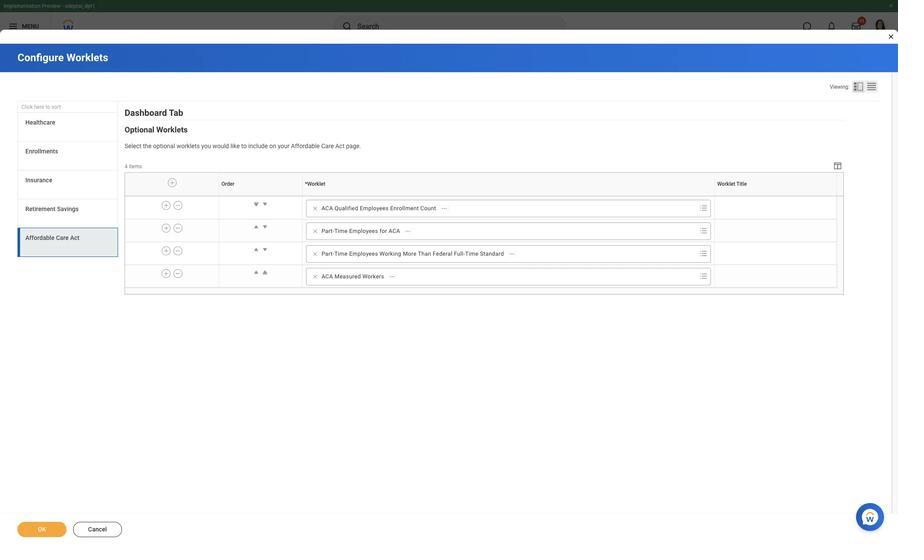 Task type: vqa. For each thing, say whether or not it's contained in the screenshot.
topmost Organizations
no



Task type: describe. For each thing, give the bounding box(es) containing it.
enrollments
[[25, 148, 58, 155]]

aca measured workers element
[[322, 273, 385, 281]]

caret up image for second caret down image from the top of the 'optional worklets' group
[[252, 245, 261, 254]]

on
[[270, 143, 276, 150]]

workday assistant region
[[857, 500, 888, 532]]

affordable inside 'optional worklets' group
[[291, 143, 320, 150]]

affordable inside list box
[[25, 235, 54, 242]]

act inside navigation pane region
[[70, 235, 80, 242]]

items
[[129, 164, 142, 170]]

order for order worklet worklet title
[[260, 196, 262, 196]]

preview
[[42, 3, 60, 9]]

cancel
[[88, 526, 107, 533]]

caret down image
[[261, 200, 270, 209]]

notifications large image
[[828, 22, 837, 31]]

optional
[[125, 125, 155, 134]]

worklet title column header
[[716, 196, 837, 197]]

measured
[[335, 273, 361, 280]]

aca qualified employees enrollment count, press delete to clear value. option
[[310, 203, 452, 214]]

part-time employees working more than federal full-time standard, press delete to clear value. option
[[310, 249, 520, 259]]

part-time employees for aca, press delete to clear value. option
[[310, 226, 416, 237]]

select the optional worklets you would like to include on your affordable care act page.
[[125, 143, 361, 150]]

part- for part-time employees for aca
[[322, 228, 335, 235]]

prompts image
[[699, 249, 710, 259]]

time for part-time employees for aca
[[335, 228, 348, 235]]

you
[[202, 143, 211, 150]]

optional
[[153, 143, 175, 150]]

time for part-time employees working more than federal full-time standard
[[335, 251, 348, 257]]

3 prompts image from the top
[[699, 271, 710, 282]]

enrollment
[[391, 205, 419, 212]]

optional worklets group
[[125, 125, 845, 295]]

related actions image
[[405, 228, 412, 234]]

part- for part-time employees working more than federal full-time standard
[[322, 251, 335, 257]]

dashboard
[[125, 108, 167, 118]]

retirement savings
[[25, 206, 79, 213]]

x small image for aca qualified employees enrollment count
[[311, 204, 320, 213]]

1 caret down image from the top
[[261, 223, 270, 231]]

part-time employees for aca element
[[322, 228, 401, 235]]

working
[[380, 251, 402, 257]]

profile logan mcneil element
[[869, 17, 894, 36]]

order for order
[[222, 181, 235, 187]]

worklets for optional worklets
[[156, 125, 188, 134]]

row element containing aca measured workers
[[125, 265, 837, 288]]

caret bottom image
[[252, 200, 261, 209]]

-
[[62, 3, 64, 9]]

1 minus image from the top
[[175, 202, 181, 210]]

prompts image for count
[[699, 203, 710, 214]]

adeptai_dpt1
[[65, 3, 95, 9]]

minus image for part-time employees for aca
[[175, 224, 181, 232]]

prompts image for aca
[[699, 226, 710, 236]]

to inside 'optional worklets' group
[[241, 143, 247, 150]]

time left "standard"
[[466, 251, 479, 257]]

workers
[[363, 273, 385, 280]]

cancel button
[[73, 523, 122, 538]]

implementation preview -   adeptai_dpt1
[[4, 3, 95, 9]]

row element containing order
[[125, 173, 839, 196]]

1 vertical spatial title
[[777, 196, 778, 196]]

employees for enrollment
[[360, 205, 389, 212]]

configure
[[18, 52, 64, 64]]

optional worklets button
[[125, 125, 188, 134]]

configure worklets main content
[[0, 44, 899, 546]]

select
[[125, 143, 142, 150]]

retirement
[[25, 206, 56, 213]]

full-
[[454, 251, 466, 257]]

sort
[[52, 104, 61, 110]]

for
[[380, 228, 388, 235]]

care inside 'optional worklets' group
[[322, 143, 334, 150]]

like
[[231, 143, 240, 150]]

x small image for aca measured workers
[[311, 273, 320, 281]]

row element containing part-time employees working more than federal full-time standard
[[125, 242, 837, 265]]

worklet title
[[718, 181, 748, 187]]

qualified
[[335, 205, 359, 212]]

caret up image for 'caret top' image
[[252, 268, 261, 277]]

viewing:
[[831, 84, 850, 90]]

aca qualified employees enrollment count
[[322, 205, 437, 212]]

page.
[[346, 143, 361, 150]]

plus image for worklet
[[169, 179, 176, 187]]

tab
[[169, 108, 183, 118]]

click
[[21, 104, 33, 110]]

dashboard tab
[[125, 108, 183, 118]]



Task type: locate. For each thing, give the bounding box(es) containing it.
0 vertical spatial part-
[[322, 228, 335, 235]]

care down savings
[[56, 235, 69, 242]]

aca left measured
[[322, 273, 333, 280]]

aca
[[322, 205, 333, 212], [389, 228, 401, 235], [322, 273, 333, 280]]

worklets for configure worklets
[[66, 52, 108, 64]]

federal
[[433, 251, 453, 257]]

count
[[421, 205, 437, 212]]

0 vertical spatial related actions image
[[441, 206, 448, 212]]

care left page.
[[322, 143, 334, 150]]

0 vertical spatial x small image
[[311, 227, 320, 236]]

0 vertical spatial affordable
[[291, 143, 320, 150]]

1 vertical spatial minus image
[[175, 224, 181, 232]]

part-time employees working more than federal full-time standard element
[[322, 250, 504, 258]]

x small image down * worklet
[[311, 204, 320, 213]]

employees down part-time employees for aca, press delete to clear value. option
[[350, 251, 378, 257]]

employees inside aca qualified employees enrollment count element
[[360, 205, 389, 212]]

2 horizontal spatial related actions image
[[509, 251, 515, 257]]

1 part- from the top
[[322, 228, 335, 235]]

1 vertical spatial to
[[241, 143, 247, 150]]

plus image
[[169, 179, 176, 187], [163, 202, 169, 210], [163, 247, 169, 255], [163, 270, 169, 278]]

time
[[335, 228, 348, 235], [335, 251, 348, 257], [466, 251, 479, 257]]

care inside navigation pane region
[[56, 235, 69, 242]]

aca for aca measured workers
[[322, 273, 333, 280]]

configure worklets
[[18, 52, 108, 64]]

4
[[125, 164, 128, 170]]

1 vertical spatial caret up image
[[252, 268, 261, 277]]

2 x small image from the top
[[311, 250, 320, 259]]

1 vertical spatial order
[[260, 196, 262, 196]]

0 vertical spatial caret up image
[[252, 245, 261, 254]]

optional worklets
[[125, 125, 188, 134]]

1 horizontal spatial order
[[260, 196, 262, 196]]

viewing: option group
[[831, 81, 881, 95]]

healthcare
[[25, 119, 55, 126]]

savings
[[57, 206, 79, 213]]

0 vertical spatial to
[[46, 104, 50, 110]]

worklets inside group
[[156, 125, 188, 134]]

act left page.
[[336, 143, 345, 150]]

3 minus image from the top
[[175, 270, 181, 278]]

insurance
[[25, 177, 52, 184]]

search image
[[342, 21, 353, 32]]

related actions image for aca qualified employees enrollment count
[[441, 206, 448, 212]]

1 horizontal spatial title
[[777, 196, 778, 196]]

2 vertical spatial prompts image
[[699, 271, 710, 282]]

0 vertical spatial title
[[737, 181, 748, 187]]

1 horizontal spatial act
[[336, 143, 345, 150]]

2 vertical spatial aca
[[322, 273, 333, 280]]

1 vertical spatial part-
[[322, 251, 335, 257]]

0 horizontal spatial worklets
[[66, 52, 108, 64]]

list box containing healthcare
[[18, 113, 118, 257]]

1 vertical spatial aca
[[389, 228, 401, 235]]

to right like
[[241, 143, 247, 150]]

2 part- from the top
[[322, 251, 335, 257]]

time down the 'qualified'
[[335, 228, 348, 235]]

1 vertical spatial x small image
[[311, 273, 320, 281]]

aca measured workers, press delete to clear value. option
[[310, 272, 400, 282]]

0 vertical spatial employees
[[360, 205, 389, 212]]

order column header
[[219, 196, 303, 197]]

2 prompts image from the top
[[699, 226, 710, 236]]

the
[[143, 143, 152, 150]]

title inside row element
[[737, 181, 748, 187]]

0 horizontal spatial act
[[70, 235, 80, 242]]

x small image for part-time employees working more than federal full-time standard
[[311, 250, 320, 259]]

plus image
[[163, 224, 169, 232]]

aca measured workers
[[322, 273, 385, 280]]

related actions image for aca measured workers
[[389, 274, 396, 280]]

to inside popup button
[[46, 104, 50, 110]]

caret up image
[[252, 223, 261, 231]]

2 row element from the top
[[125, 197, 837, 219]]

affordable
[[291, 143, 320, 150], [25, 235, 54, 242]]

minus image
[[175, 247, 181, 255]]

your
[[278, 143, 290, 150]]

caret up image
[[252, 245, 261, 254], [252, 268, 261, 277]]

3 row element from the top
[[125, 219, 837, 242]]

5 row element from the top
[[125, 265, 837, 288]]

employees for working
[[350, 251, 378, 257]]

would
[[213, 143, 229, 150]]

related actions image
[[441, 206, 448, 212], [509, 251, 515, 257], [389, 274, 396, 280]]

1 caret up image from the top
[[252, 245, 261, 254]]

1 vertical spatial employees
[[350, 228, 378, 235]]

care
[[322, 143, 334, 150], [56, 235, 69, 242]]

worklet column header
[[303, 196, 716, 197]]

0 horizontal spatial title
[[737, 181, 748, 187]]

order worklet worklet title
[[260, 196, 778, 196]]

2 caret up image from the top
[[252, 268, 261, 277]]

x small image inside part-time employees for aca, press delete to clear value. option
[[311, 227, 320, 236]]

include
[[248, 143, 268, 150]]

related actions image inside the aca qualified employees enrollment count, press delete to clear value. option
[[441, 206, 448, 212]]

* worklet
[[305, 181, 326, 187]]

employees up for
[[360, 205, 389, 212]]

to left sort in the left of the page
[[46, 104, 50, 110]]

0 horizontal spatial to
[[46, 104, 50, 110]]

1 horizontal spatial worklets
[[156, 125, 188, 134]]

Toggle to Grid view radio
[[866, 81, 879, 93]]

0 vertical spatial aca
[[322, 205, 333, 212]]

1 horizontal spatial related actions image
[[441, 206, 448, 212]]

2 vertical spatial employees
[[350, 251, 378, 257]]

related actions image for part-time employees working more than federal full-time standard
[[509, 251, 515, 257]]

1 horizontal spatial affordable
[[291, 143, 320, 150]]

0 vertical spatial order
[[222, 181, 235, 187]]

0 vertical spatial act
[[336, 143, 345, 150]]

related actions image inside aca measured workers, press delete to clear value. option
[[389, 274, 396, 280]]

0 horizontal spatial order
[[222, 181, 235, 187]]

x small image left measured
[[311, 273, 320, 281]]

aca qualified employees enrollment count element
[[322, 205, 437, 213]]

part-
[[322, 228, 335, 235], [322, 251, 335, 257]]

title
[[737, 181, 748, 187], [777, 196, 778, 196]]

standard
[[480, 251, 504, 257]]

order up caret bottom image
[[260, 196, 262, 196]]

worklet
[[308, 181, 326, 187], [718, 181, 736, 187], [508, 196, 510, 196], [775, 196, 777, 196]]

2 x small image from the top
[[311, 273, 320, 281]]

1 vertical spatial caret down image
[[261, 245, 270, 254]]

Toggle to List Detail view radio
[[853, 81, 866, 93]]

list box inside 'configure worklets' main content
[[18, 113, 118, 257]]

click here to sort button
[[18, 102, 118, 113]]

aca for aca qualified employees enrollment count
[[322, 205, 333, 212]]

0 horizontal spatial affordable
[[25, 235, 54, 242]]

more
[[403, 251, 417, 257]]

1 vertical spatial care
[[56, 235, 69, 242]]

click to view/edit grid preferences image
[[834, 161, 843, 171]]

act down savings
[[70, 235, 80, 242]]

minus image for aca measured workers
[[175, 270, 181, 278]]

plus image for part-time employees working more than federal full-time standard
[[163, 247, 169, 255]]

worklets
[[66, 52, 108, 64], [156, 125, 188, 134]]

2 minus image from the top
[[175, 224, 181, 232]]

order up order column header
[[222, 181, 235, 187]]

*
[[305, 181, 308, 187]]

prompts image
[[699, 203, 710, 214], [699, 226, 710, 236], [699, 271, 710, 282]]

1 prompts image from the top
[[699, 203, 710, 214]]

close configure worklets image
[[888, 33, 895, 40]]

affordable down retirement
[[25, 235, 54, 242]]

x small image inside aca measured workers, press delete to clear value. option
[[311, 273, 320, 281]]

implementation
[[4, 3, 41, 9]]

inbox large image
[[853, 22, 861, 31]]

plus image for aca qualified employees enrollment count
[[163, 202, 169, 210]]

worklets
[[177, 143, 200, 150]]

1 vertical spatial act
[[70, 235, 80, 242]]

caret down image down caret down icon
[[261, 223, 270, 231]]

1 vertical spatial prompts image
[[699, 226, 710, 236]]

time up measured
[[335, 251, 348, 257]]

related actions image right workers
[[389, 274, 396, 280]]

1 x small image from the top
[[311, 227, 320, 236]]

aca left the 'qualified'
[[322, 205, 333, 212]]

1 horizontal spatial care
[[322, 143, 334, 150]]

caret top image
[[261, 268, 270, 277]]

x small image inside the aca qualified employees enrollment count, press delete to clear value. option
[[311, 204, 320, 213]]

1 vertical spatial worklets
[[156, 125, 188, 134]]

1 row element from the top
[[125, 173, 839, 196]]

affordable right your
[[291, 143, 320, 150]]

4 row element from the top
[[125, 242, 837, 265]]

0 vertical spatial x small image
[[311, 204, 320, 213]]

2 vertical spatial related actions image
[[389, 274, 396, 280]]

1 horizontal spatial to
[[241, 143, 247, 150]]

aca right for
[[389, 228, 401, 235]]

0 vertical spatial caret down image
[[261, 223, 270, 231]]

order inside row element
[[222, 181, 235, 187]]

2 vertical spatial minus image
[[175, 270, 181, 278]]

x small image for part-time employees for aca
[[311, 227, 320, 236]]

4 items
[[125, 164, 142, 170]]

navigation pane region
[[18, 102, 118, 260]]

related actions image right 'count'
[[441, 206, 448, 212]]

employees inside "part-time employees for aca" element
[[350, 228, 378, 235]]

employees
[[360, 205, 389, 212], [350, 228, 378, 235], [350, 251, 378, 257]]

ok
[[38, 526, 46, 533]]

2 caret down image from the top
[[261, 245, 270, 254]]

0 horizontal spatial care
[[56, 235, 69, 242]]

caret down image
[[261, 223, 270, 231], [261, 245, 270, 254]]

order
[[222, 181, 235, 187], [260, 196, 262, 196]]

affordable care act
[[25, 235, 80, 242]]

0 vertical spatial prompts image
[[699, 203, 710, 214]]

x small image
[[311, 227, 320, 236], [311, 250, 320, 259]]

row element containing aca qualified employees enrollment count
[[125, 197, 837, 219]]

employees for for
[[350, 228, 378, 235]]

1 vertical spatial related actions image
[[509, 251, 515, 257]]

row element
[[125, 173, 839, 196], [125, 197, 837, 219], [125, 219, 837, 242], [125, 242, 837, 265], [125, 265, 837, 288]]

x small image
[[311, 204, 320, 213], [311, 273, 320, 281]]

act inside 'optional worklets' group
[[336, 143, 345, 150]]

close environment banner image
[[889, 3, 895, 8]]

row element containing part-time employees for aca
[[125, 219, 837, 242]]

0 vertical spatial minus image
[[175, 202, 181, 210]]

related actions image right "standard"
[[509, 251, 515, 257]]

1 x small image from the top
[[311, 204, 320, 213]]

ok button
[[18, 523, 67, 538]]

0 vertical spatial care
[[322, 143, 334, 150]]

1 vertical spatial x small image
[[311, 250, 320, 259]]

1 vertical spatial affordable
[[25, 235, 54, 242]]

part-time employees working more than federal full-time standard
[[322, 251, 504, 257]]

here
[[34, 104, 44, 110]]

employees left for
[[350, 228, 378, 235]]

implementation preview -   adeptai_dpt1 banner
[[0, 0, 899, 40]]

act
[[336, 143, 345, 150], [70, 235, 80, 242]]

part-time employees for aca
[[322, 228, 401, 235]]

configure worklets dialog
[[0, 0, 899, 546]]

click here to sort
[[21, 104, 61, 110]]

than
[[418, 251, 432, 257]]

list box
[[18, 113, 118, 257]]

caret down image up 'caret top' image
[[261, 245, 270, 254]]

minus image
[[175, 202, 181, 210], [175, 224, 181, 232], [175, 270, 181, 278]]

0 horizontal spatial related actions image
[[389, 274, 396, 280]]

x small image inside part-time employees working more than federal full-time standard, press delete to clear value. option
[[311, 250, 320, 259]]

employees inside the part-time employees working more than federal full-time standard element
[[350, 251, 378, 257]]

0 vertical spatial worklets
[[66, 52, 108, 64]]

to
[[46, 104, 50, 110], [241, 143, 247, 150]]



